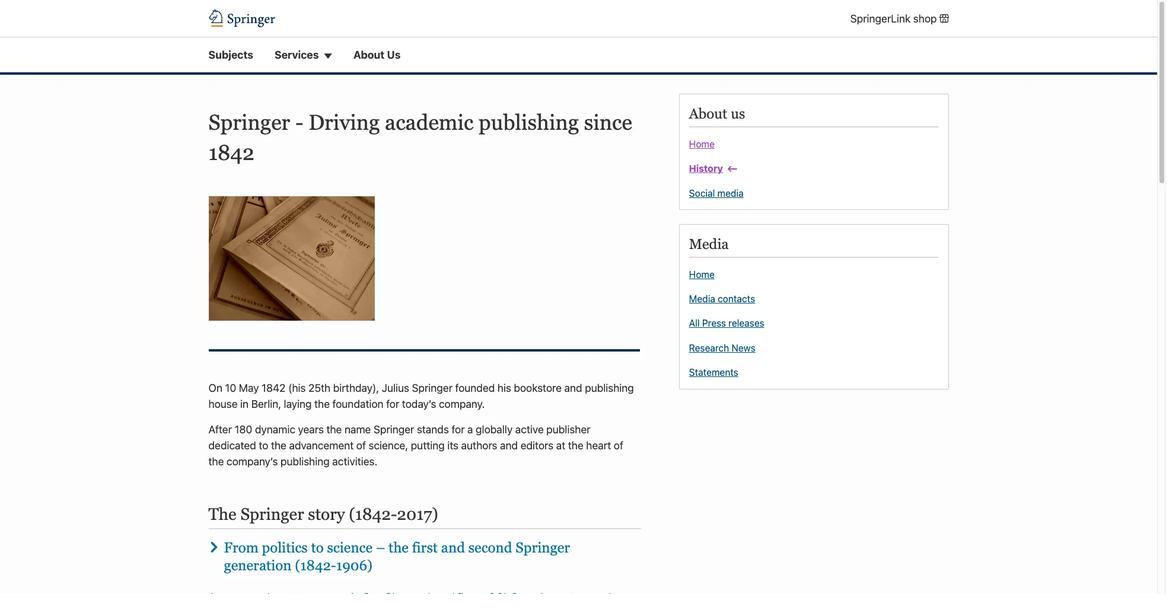 Task type: locate. For each thing, give the bounding box(es) containing it.
(1842- inside the from politics to science – the first and second springer generation (1842-1906)
[[295, 558, 336, 574]]

about left us
[[689, 106, 727, 122]]

statements link
[[689, 367, 738, 379]]

about inside 'element'
[[689, 106, 727, 122]]

dedicated
[[208, 440, 256, 452]]

publishing inside after 180 dynamic years the name springer stands for a globally active publisher dedicated to the advancement of science, putting its authors and editors at the heart of the company's publishing activities.
[[281, 456, 330, 468]]

since
[[584, 111, 632, 135]]

2 vertical spatial and
[[441, 540, 465, 556]]

0 vertical spatial and
[[564, 382, 582, 395]]

social media link
[[689, 187, 744, 200]]

media
[[689, 236, 729, 252], [689, 294, 715, 304]]

editors
[[521, 440, 553, 452]]

0 horizontal spatial for
[[386, 398, 399, 411]]

history
[[689, 163, 723, 174]]

0 horizontal spatial and
[[441, 540, 465, 556]]

2017)
[[397, 505, 438, 524]]

0 vertical spatial about
[[353, 49, 385, 61]]

for down julius
[[386, 398, 399, 411]]

politics
[[262, 540, 308, 556]]

1 vertical spatial media
[[689, 294, 715, 304]]

2 home from the top
[[689, 269, 715, 280]]

media for media
[[689, 236, 729, 252]]

media up all
[[689, 294, 715, 304]]

0 horizontal spatial of
[[356, 440, 366, 452]]

1 vertical spatial publishing
[[585, 382, 634, 395]]

0 vertical spatial home
[[689, 139, 715, 149]]

1 vertical spatial for
[[452, 424, 465, 436]]

for
[[386, 398, 399, 411], [452, 424, 465, 436]]

1842
[[208, 140, 254, 165], [262, 382, 286, 395]]

home up media contacts
[[689, 269, 715, 280]]

media contacts link
[[689, 293, 755, 305]]

publishing inside "springer - driving academic publishing since 1842"
[[479, 111, 579, 135]]

in
[[240, 398, 249, 411]]

0 vertical spatial (1842-
[[349, 505, 397, 524]]

1 vertical spatial about
[[689, 106, 727, 122]]

springer inside the on 10 may 1842 (his 25th birthday), julius springer founded his bookstore and publishing house in berlin, laying the foundation for today's company.
[[412, 382, 453, 395]]

2 horizontal spatial publishing
[[585, 382, 634, 395]]

springer right 'second'
[[516, 540, 570, 556]]

publisher
[[546, 424, 591, 436]]

1 vertical spatial to
[[311, 540, 324, 556]]

1 horizontal spatial to
[[311, 540, 324, 556]]

the right at
[[568, 440, 583, 452]]

media for media contacts
[[689, 294, 715, 304]]

and inside the from politics to science – the first and second springer generation (1842-1906)
[[441, 540, 465, 556]]

0 horizontal spatial 1842
[[208, 140, 254, 165]]

and inside after 180 dynamic years the name springer stands for a globally active publisher dedicated to the advancement of science, putting its authors and editors at the heart of the company's publishing activities.
[[500, 440, 518, 452]]

media element
[[679, 224, 949, 389]]

foundation
[[332, 398, 383, 411]]

after 180 dynamic years the name springer stands for a globally active publisher dedicated to the advancement of science, putting its authors and editors at the heart of the company's publishing activities.
[[208, 424, 623, 468]]

services
[[275, 49, 319, 61]]

-
[[295, 111, 303, 135]]

of right heart
[[614, 440, 623, 452]]

home for about us
[[689, 139, 715, 149]]

springer left -
[[208, 111, 290, 135]]

about us
[[689, 106, 745, 122]]

1 vertical spatial and
[[500, 440, 518, 452]]

to
[[259, 440, 268, 452], [311, 540, 324, 556]]

and right bookstore
[[564, 382, 582, 395]]

springer
[[208, 111, 290, 135], [412, 382, 453, 395], [374, 424, 414, 436], [240, 505, 304, 524], [516, 540, 570, 556]]

authors
[[461, 440, 497, 452]]

2 media from the top
[[689, 294, 715, 304]]

academic
[[385, 111, 474, 135]]

today's
[[402, 398, 436, 411]]

1 horizontal spatial 1842
[[262, 382, 286, 395]]

the inside the on 10 may 1842 (his 25th birthday), julius springer founded his bookstore and publishing house in berlin, laying the foundation for today's company.
[[314, 398, 330, 411]]

1 vertical spatial home
[[689, 269, 715, 280]]

generation
[[224, 558, 292, 574]]

the right –
[[389, 540, 409, 556]]

springerlink shop
[[850, 12, 937, 25]]

2 home link from the top
[[689, 268, 715, 281]]

2 vertical spatial publishing
[[281, 456, 330, 468]]

home up history
[[689, 139, 715, 149]]

0 vertical spatial for
[[386, 398, 399, 411]]

research news
[[689, 343, 755, 353]]

the down dedicated
[[208, 456, 224, 468]]

1 media from the top
[[689, 236, 729, 252]]

springerlink shop link
[[850, 10, 949, 26]]

name
[[345, 424, 371, 436]]

1 horizontal spatial about
[[689, 106, 727, 122]]

the inside the from politics to science – the first and second springer generation (1842-1906)
[[389, 540, 409, 556]]

0 vertical spatial publishing
[[479, 111, 579, 135]]

springer inside "springer - driving academic publishing since 1842"
[[208, 111, 290, 135]]

0 horizontal spatial about
[[353, 49, 385, 61]]

social
[[689, 188, 715, 198]]

home link up history
[[689, 138, 715, 150]]

heart
[[586, 440, 611, 452]]

1842 inside "springer - driving academic publishing since 1842"
[[208, 140, 254, 165]]

springer up science,
[[374, 424, 414, 436]]

the down 25th
[[314, 398, 330, 411]]

home link up media contacts
[[689, 268, 715, 281]]

media
[[717, 188, 744, 198]]

0 vertical spatial home link
[[689, 138, 715, 150]]

and
[[564, 382, 582, 395], [500, 440, 518, 452], [441, 540, 465, 556]]

1 horizontal spatial for
[[452, 424, 465, 436]]

of
[[356, 440, 366, 452], [614, 440, 623, 452]]

1 horizontal spatial (1842-
[[349, 505, 397, 524]]

for left a
[[452, 424, 465, 436]]

2 of from the left
[[614, 440, 623, 452]]

after
[[208, 424, 232, 436]]

media down social media link
[[689, 236, 729, 252]]

1 vertical spatial home link
[[689, 268, 715, 281]]

from politics to science – the first and second springer generation (1842-1906)
[[224, 540, 570, 574]]

and down "globally"
[[500, 440, 518, 452]]

house
[[208, 398, 238, 411]]

publishing
[[479, 111, 579, 135], [585, 382, 634, 395], [281, 456, 330, 468]]

the
[[314, 398, 330, 411], [326, 424, 342, 436], [271, 440, 286, 452], [568, 440, 583, 452], [208, 456, 224, 468], [389, 540, 409, 556]]

contacts
[[718, 294, 755, 304]]

0 vertical spatial 1842
[[208, 140, 254, 165]]

0 horizontal spatial to
[[259, 440, 268, 452]]

stands
[[417, 424, 449, 436]]

2 horizontal spatial and
[[564, 382, 582, 395]]

1 vertical spatial 1842
[[262, 382, 286, 395]]

and right the first
[[441, 540, 465, 556]]

his
[[498, 382, 511, 395]]

1 horizontal spatial of
[[614, 440, 623, 452]]

of down name
[[356, 440, 366, 452]]

25th
[[308, 382, 330, 395]]

0 horizontal spatial publishing
[[281, 456, 330, 468]]

us
[[731, 106, 745, 122]]

home inside media element
[[689, 269, 715, 280]]

home inside about us 'element'
[[689, 139, 715, 149]]

1 home link from the top
[[689, 138, 715, 150]]

1 vertical spatial (1842-
[[295, 558, 336, 574]]

about
[[353, 49, 385, 61], [689, 106, 727, 122]]

1 horizontal spatial publishing
[[479, 111, 579, 135]]

180 dynamic
[[235, 424, 295, 436]]

story
[[308, 505, 345, 524]]

0 vertical spatial to
[[259, 440, 268, 452]]

1 home from the top
[[689, 139, 715, 149]]

0 vertical spatial media
[[689, 236, 729, 252]]

(1842- down politics
[[295, 558, 336, 574]]

active
[[515, 424, 544, 436]]

(1842- up –
[[349, 505, 397, 524]]

shop
[[913, 12, 937, 25]]

from
[[224, 540, 258, 556]]

founded
[[455, 382, 495, 395]]

1 of from the left
[[356, 440, 366, 452]]

all press releases link
[[689, 318, 764, 330]]

about left the us
[[353, 49, 385, 61]]

subjects
[[208, 49, 253, 61]]

0 horizontal spatial (1842-
[[295, 558, 336, 574]]

to left science
[[311, 540, 324, 556]]

(1842-
[[349, 505, 397, 524], [295, 558, 336, 574]]

services button
[[275, 47, 332, 63]]

home link
[[689, 138, 715, 150], [689, 268, 715, 281]]

springer - driving academic publishing since 1842
[[208, 111, 632, 165]]

publishing inside the on 10 may 1842 (his 25th birthday), julius springer founded his bookstore and publishing house in berlin, laying the foundation for today's company.
[[585, 382, 634, 395]]

to down 180 dynamic
[[259, 440, 268, 452]]

1 horizontal spatial and
[[500, 440, 518, 452]]

to inside after 180 dynamic years the name springer stands for a globally active publisher dedicated to the advancement of science, putting its authors and editors at the heart of the company's publishing activities.
[[259, 440, 268, 452]]

springer up the today's at bottom left
[[412, 382, 453, 395]]



Task type: describe. For each thing, give the bounding box(es) containing it.
bookstore
[[514, 382, 562, 395]]

years
[[298, 424, 324, 436]]

releases
[[729, 318, 764, 329]]

may
[[239, 382, 259, 395]]

birthday),
[[333, 382, 379, 395]]

and inside the on 10 may 1842 (his 25th birthday), julius springer founded his bookstore and publishing house in berlin, laying the foundation for today's company.
[[564, 382, 582, 395]]

home for media
[[689, 269, 715, 280]]

1906)
[[336, 558, 373, 574]]

a
[[467, 424, 473, 436]]

at
[[556, 440, 565, 452]]

its
[[447, 440, 459, 452]]

10
[[225, 382, 236, 395]]

about us link
[[353, 47, 401, 63]]

on 10 may 1842 (his 25th birthday), julius springer founded his bookstore and publishing house in berlin, laying the foundation for today's company.
[[208, 382, 634, 411]]

all
[[689, 318, 700, 329]]

springer home image
[[208, 10, 275, 27]]

–
[[376, 540, 385, 556]]

the
[[208, 505, 236, 524]]

the springer story (1842-2017)
[[208, 505, 438, 524]]

activities.
[[332, 456, 377, 468]]

springer inside after 180 dynamic years the name springer stands for a globally active publisher dedicated to the advancement of science, putting its authors and editors at the heart of the company's publishing activities.
[[374, 424, 414, 436]]

about for about us
[[353, 49, 385, 61]]

home link for media
[[689, 268, 715, 281]]

berlin,
[[251, 398, 281, 411]]

press
[[702, 318, 726, 329]]

company.
[[439, 398, 485, 411]]

research news link
[[689, 342, 755, 354]]

driving
[[309, 111, 380, 135]]

to inside the from politics to science – the first and second springer generation (1842-1906)
[[311, 540, 324, 556]]

home link for about us
[[689, 138, 715, 150]]

laying
[[284, 398, 312, 411]]

about us
[[353, 49, 401, 61]]

second
[[468, 540, 512, 556]]

about for about us
[[689, 106, 727, 122]]

statements
[[689, 367, 738, 378]]

the up advancement
[[326, 424, 342, 436]]

for inside after 180 dynamic years the name springer stands for a globally active publisher dedicated to the advancement of science, putting its authors and editors at the heart of the company's publishing activities.
[[452, 424, 465, 436]]

advancement
[[289, 440, 354, 452]]

company's
[[227, 456, 278, 468]]

science
[[327, 540, 373, 556]]

media contacts
[[689, 294, 755, 304]]

the down 180 dynamic
[[271, 440, 286, 452]]

(his
[[288, 382, 306, 395]]

first
[[412, 540, 438, 556]]

putting
[[411, 440, 445, 452]]

about us element
[[679, 94, 949, 210]]

springer up politics
[[240, 505, 304, 524]]

© springer image
[[208, 196, 375, 321]]

1842 inside the on 10 may 1842 (his 25th birthday), julius springer founded his bookstore and publishing house in berlin, laying the foundation for today's company.
[[262, 382, 286, 395]]

science,
[[369, 440, 408, 452]]

news
[[732, 343, 755, 353]]

research
[[689, 343, 729, 353]]

springer inside the from politics to science – the first and second springer generation (1842-1906)
[[516, 540, 570, 556]]

on
[[208, 382, 222, 395]]

us
[[387, 49, 401, 61]]

springerlink
[[850, 12, 911, 25]]

social media
[[689, 188, 744, 198]]

for inside the on 10 may 1842 (his 25th birthday), julius springer founded his bookstore and publishing house in berlin, laying the foundation for today's company.
[[386, 398, 399, 411]]

subjects link
[[208, 47, 253, 63]]

history link
[[689, 163, 737, 175]]

globally
[[476, 424, 513, 436]]

julius
[[382, 382, 409, 395]]

all press releases
[[689, 318, 764, 329]]



Task type: vqa. For each thing, say whether or not it's contained in the screenshot.
2nd Home from the bottom of the page
yes



